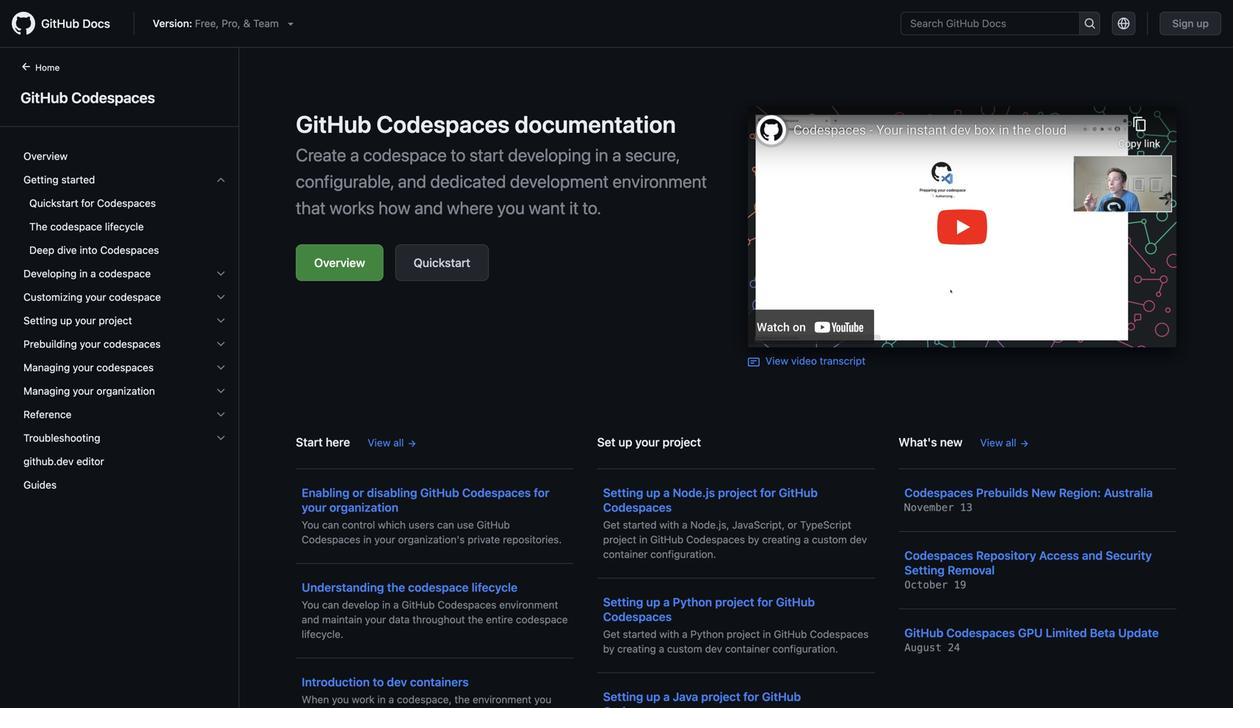 Task type: describe. For each thing, give the bounding box(es) containing it.
sc 9kayk9 0 image for reference
[[215, 409, 227, 421]]

managing for managing your codespaces
[[23, 362, 70, 374]]

or inside setting up a node.js project for github codespaces get started with a node.js, javascript, or typescript project in github codespaces by creating a custom dev container configuration.
[[788, 519, 798, 531]]

managing your codespaces button
[[18, 356, 233, 380]]

your down developing in a codespace
[[85, 291, 106, 303]]

enabling or disabling github codespaces for your organization you can control which users can use github codespaces in your organization's private repositories.
[[302, 486, 562, 546]]

disabling
[[367, 486, 417, 500]]

github docs link
[[12, 12, 122, 35]]

quickstart for quickstart
[[414, 256, 470, 270]]

and right how
[[415, 197, 443, 218]]

dev inside setting up a node.js project for github codespaces get started with a node.js, javascript, or typescript project in github codespaces by creating a custom dev container configuration.
[[850, 534, 867, 546]]

beta
[[1090, 626, 1116, 640]]

13
[[960, 502, 973, 514]]

0 horizontal spatial you
[[332, 694, 349, 706]]

home link
[[15, 61, 83, 76]]

reference button
[[18, 403, 233, 427]]

sc 9kayk9 0 image for managing your codespaces
[[215, 362, 227, 374]]

quickstart for codespaces
[[29, 197, 156, 209]]

sc 9kayk9 0 image for prebuilding your codespaces
[[215, 338, 227, 350]]

get for setting up a node.js project for github codespaces
[[603, 519, 620, 531]]

sc 9kayk9 0 image inside troubleshooting 'dropdown button'
[[215, 432, 227, 444]]

customizing your codespace
[[23, 291, 161, 303]]

setting up a python project for github codespaces get started with a python project in github codespaces by creating a custom dev container configuration.
[[603, 595, 869, 655]]

up for set up your project
[[619, 435, 633, 449]]

codespace inside 'customizing your codespace' dropdown button
[[109, 291, 161, 303]]

codespaces inside understanding the codespace lifecycle you can develop in a github codespaces environment and maintain your data throughout the entire codespace lifecycle.
[[438, 599, 497, 611]]

github inside github codespaces documentation create a codespace to start developing in a secure, configurable, and dedicated development environment that works how and where you want it to.
[[296, 110, 371, 138]]

view all link for what's new
[[980, 435, 1030, 451]]

2 horizontal spatial you
[[534, 694, 552, 706]]

sign
[[1173, 17, 1194, 29]]

prebuilds
[[976, 486, 1029, 500]]

1 horizontal spatial overview
[[314, 256, 365, 270]]

understanding the codespace lifecycle you can develop in a github codespaces environment and maintain your data throughout the entire codespace lifecycle.
[[302, 581, 568, 641]]

19
[[954, 579, 967, 591]]

&
[[243, 17, 251, 29]]

home
[[35, 62, 60, 73]]

quickstart for quickstart for codespaces
[[29, 197, 78, 209]]

video
[[791, 355, 817, 367]]

1 horizontal spatial view
[[766, 355, 789, 367]]

transcript
[[820, 355, 866, 367]]

sc 9kayk9 0 image inside getting started dropdown button
[[215, 174, 227, 186]]

setting for setting up a python project for github codespaces get started with a python project in github codespaces by creating a custom dev container configuration.
[[603, 595, 643, 609]]

managing your codespaces
[[23, 362, 154, 374]]

a inside the introduction to dev containers when you work in a codespace, the environment you
[[389, 694, 394, 706]]

august
[[905, 642, 942, 654]]

enabling
[[302, 486, 350, 500]]

prebuilding your codespaces
[[23, 338, 161, 350]]

sc 9kayk9 0 image for organization
[[215, 385, 227, 397]]

github codespaces gpu limited beta update august 24
[[905, 626, 1159, 654]]

that
[[296, 197, 326, 218]]

understanding
[[302, 581, 384, 595]]

which
[[378, 519, 406, 531]]

start here
[[296, 435, 350, 449]]

the inside the introduction to dev containers when you work in a codespace, the environment you
[[455, 694, 470, 706]]

introduction to dev containers when you work in a codespace, the environment you
[[302, 675, 567, 708]]

github.dev
[[23, 456, 74, 468]]

docs
[[82, 17, 110, 30]]

what's
[[899, 435, 937, 449]]

in inside setting up a node.js project for github codespaces get started with a node.js, javascript, or typescript project in github codespaces by creating a custom dev container configuration.
[[639, 534, 648, 546]]

select language: current language is english image
[[1118, 18, 1130, 29]]

in inside developing in a codespace dropdown button
[[79, 268, 88, 280]]

codespaces prebuilds new region: australia november 13
[[905, 486, 1153, 514]]

setting for setting up a node.js project for github codespaces get started with a node.js, javascript, or typescript project in github codespaces by creating a custom dev container configuration.
[[603, 486, 643, 500]]

how
[[379, 197, 411, 218]]

getting started element containing getting started
[[12, 168, 239, 262]]

and inside understanding the codespace lifecycle you can develop in a github codespaces environment and maintain your data throughout the entire codespace lifecycle.
[[302, 614, 319, 626]]

the codespace lifecycle
[[29, 221, 144, 233]]

configuration. inside setting up a python project for github codespaces get started with a python project in github codespaces by creating a custom dev container configuration.
[[773, 643, 838, 655]]

development
[[510, 171, 609, 192]]

to inside github codespaces documentation create a codespace to start developing in a secure, configurable, and dedicated development environment that works how and where you want it to.
[[451, 145, 466, 165]]

troubleshooting
[[23, 432, 100, 444]]

github.dev editor
[[23, 456, 104, 468]]

0 vertical spatial overview link
[[18, 145, 233, 168]]

dev inside setting up a python project for github codespaces get started with a python project in github codespaces by creating a custom dev container configuration.
[[705, 643, 723, 655]]

version:
[[153, 17, 192, 29]]

developing
[[508, 145, 591, 165]]

a inside understanding the codespace lifecycle you can develop in a github codespaces environment and maintain your data throughout the entire codespace lifecycle.
[[393, 599, 399, 611]]

it
[[569, 197, 579, 218]]

november 13 element
[[905, 502, 973, 514]]

gpu
[[1018, 626, 1043, 640]]

environment for understanding the codespace lifecycle
[[499, 599, 558, 611]]

overview inside github codespaces element
[[23, 150, 68, 162]]

0 vertical spatial the
[[387, 581, 405, 595]]

containers
[[410, 675, 469, 689]]

sc 9kayk9 0 image for your
[[215, 315, 227, 327]]

in inside the introduction to dev containers when you work in a codespace, the environment you
[[378, 694, 386, 706]]

lifecycle inside the codespace lifecycle link
[[105, 221, 144, 233]]

1 vertical spatial python
[[691, 628, 724, 641]]

with for node.js
[[660, 519, 679, 531]]

view all link for start here
[[368, 435, 417, 451]]

github inside 'setting up a java project for github codespaces'
[[762, 690, 801, 704]]

and up how
[[398, 171, 426, 192]]

in inside understanding the codespace lifecycle you can develop in a github codespaces environment and maintain your data throughout the entire codespace lifecycle.
[[382, 599, 391, 611]]

github codespaces documentation create a codespace to start developing in a secure, configurable, and dedicated development environment that works how and where you want it to.
[[296, 110, 707, 218]]

control
[[342, 519, 375, 531]]

removal
[[948, 563, 995, 577]]

up for sign up
[[1197, 17, 1209, 29]]

started for setting up a node.js project for github codespaces
[[623, 519, 657, 531]]

develop
[[342, 599, 380, 611]]

for for setting up a node.js project for github codespaces
[[760, 486, 776, 500]]

lifecycle.
[[302, 628, 344, 641]]

environment inside github codespaces documentation create a codespace to start developing in a secure, configurable, and dedicated development environment that works how and where you want it to.
[[613, 171, 707, 192]]

your inside understanding the codespace lifecycle you can develop in a github codespaces environment and maintain your data throughout the entire codespace lifecycle.
[[365, 614, 386, 626]]

github codespaces
[[21, 89, 155, 106]]

github codespaces element
[[0, 59, 239, 707]]

lifecycle inside understanding the codespace lifecycle you can develop in a github codespaces environment and maintain your data throughout the entire codespace lifecycle.
[[472, 581, 518, 595]]

troubleshooting button
[[18, 427, 233, 450]]

container inside setting up a node.js project for github codespaces get started with a node.js, javascript, or typescript project in github codespaces by creating a custom dev container configuration.
[[603, 548, 648, 561]]

0 vertical spatial python
[[673, 595, 712, 609]]

work
[[352, 694, 375, 706]]

in inside github codespaces documentation create a codespace to start developing in a secure, configurable, and dedicated development environment that works how and where you want it to.
[[595, 145, 609, 165]]

setting up a java project for github codespaces
[[603, 690, 801, 708]]

or inside enabling or disabling github codespaces for your organization you can control which users can use github codespaces in your organization's private repositories.
[[353, 486, 364, 500]]

codespaces inside codespaces repository access and security setting removal october 19
[[905, 549, 973, 563]]

you inside enabling or disabling github codespaces for your organization you can control which users can use github codespaces in your organization's private repositories.
[[302, 519, 319, 531]]

use
[[457, 519, 474, 531]]

1 vertical spatial the
[[468, 614, 483, 626]]

custom inside setting up a node.js project for github codespaces get started with a node.js, javascript, or typescript project in github codespaces by creating a custom dev container configuration.
[[812, 534, 847, 546]]

your up the 'managing your codespaces'
[[80, 338, 101, 350]]

with for python
[[660, 628, 679, 641]]

update
[[1119, 626, 1159, 640]]

new
[[1032, 486, 1056, 500]]

prebuilding
[[23, 338, 77, 350]]

repository
[[976, 549, 1037, 563]]

configuration. inside setting up a node.js project for github codespaces get started with a node.js, javascript, or typescript project in github codespaces by creating a custom dev container configuration.
[[651, 548, 716, 561]]

search image
[[1084, 18, 1096, 29]]

setting up a java project for github codespaces link
[[603, 678, 870, 708]]

and inside codespaces repository access and security setting removal october 19
[[1082, 549, 1103, 563]]

can left use
[[437, 519, 454, 531]]

customizing
[[23, 291, 83, 303]]

the codespace lifecycle link
[[18, 215, 233, 239]]

documentation
[[515, 110, 676, 138]]

codespaces inside codespaces prebuilds new region: australia november 13
[[905, 486, 973, 500]]

for inside 'setting up a java project for github codespaces'
[[744, 690, 759, 704]]

github codespaces link
[[18, 87, 221, 109]]



Task type: vqa. For each thing, say whether or not it's contained in the screenshot.
bottom Organization
yes



Task type: locate. For each thing, give the bounding box(es) containing it.
managing for managing your organization
[[23, 385, 70, 397]]

to inside the introduction to dev containers when you work in a codespace, the environment you
[[373, 675, 384, 689]]

quickstart inside github codespaces element
[[29, 197, 78, 209]]

can inside understanding the codespace lifecycle you can develop in a github codespaces environment and maintain your data throughout the entire codespace lifecycle.
[[322, 599, 339, 611]]

2 vertical spatial started
[[623, 628, 657, 641]]

view for codespaces prebuilds new region: australia
[[980, 437, 1003, 449]]

what's new
[[899, 435, 963, 449]]

august 24 element
[[905, 642, 960, 654]]

setting inside 'setting up a java project for github codespaces'
[[603, 690, 643, 704]]

None search field
[[901, 12, 1101, 35]]

creating inside setting up a node.js project for github codespaces get started with a node.js, javascript, or typescript project in github codespaces by creating a custom dev container configuration.
[[762, 534, 801, 546]]

0 horizontal spatial container
[[603, 548, 648, 561]]

your right set at the left
[[636, 435, 660, 449]]

up for setting up a java project for github codespaces
[[646, 690, 661, 704]]

codespaces down prebuilding your codespaces dropdown button
[[96, 362, 154, 374]]

custom up java
[[667, 643, 702, 655]]

view right the 'link' icon
[[766, 355, 789, 367]]

managing up reference
[[23, 385, 70, 397]]

setting up your project
[[23, 315, 132, 327]]

your down develop
[[365, 614, 386, 626]]

1 horizontal spatial lifecycle
[[472, 581, 518, 595]]

new
[[940, 435, 963, 449]]

0 vertical spatial to
[[451, 145, 466, 165]]

deep dive into codespaces
[[29, 244, 159, 256]]

0 horizontal spatial organization
[[96, 385, 155, 397]]

quickstart for codespaces link
[[18, 192, 233, 215]]

in inside setting up a python project for github codespaces get started with a python project in github codespaces by creating a custom dev container configuration.
[[763, 628, 771, 641]]

0 horizontal spatial creating
[[618, 643, 656, 655]]

organization inside dropdown button
[[96, 385, 155, 397]]

set
[[597, 435, 616, 449]]

1 horizontal spatial or
[[788, 519, 798, 531]]

get for setting up a python project for github codespaces
[[603, 628, 620, 641]]

up for setting up a python project for github codespaces get started with a python project in github codespaces by creating a custom dev container configuration.
[[646, 595, 661, 609]]

to up dedicated
[[451, 145, 466, 165]]

up inside 'setting up a java project for github codespaces'
[[646, 690, 661, 704]]

developing in a codespace button
[[18, 262, 233, 286]]

or
[[353, 486, 364, 500], [788, 519, 798, 531]]

managing down prebuilding
[[23, 362, 70, 374]]

1 vertical spatial managing
[[23, 385, 70, 397]]

2 you from the top
[[302, 599, 319, 611]]

codespace up throughout on the left
[[408, 581, 469, 595]]

0 horizontal spatial configuration.
[[651, 548, 716, 561]]

1 getting started element from the top
[[12, 168, 239, 262]]

1 view all link from the left
[[368, 435, 417, 451]]

repositories.
[[503, 534, 562, 546]]

with down node.js
[[660, 519, 679, 531]]

project inside 'setting up a java project for github codespaces'
[[701, 690, 741, 704]]

reference
[[23, 409, 72, 421]]

you inside understanding the codespace lifecycle you can develop in a github codespaces environment and maintain your data throughout the entire codespace lifecycle.
[[302, 599, 319, 611]]

1 vertical spatial custom
[[667, 643, 702, 655]]

setting inside setting up a python project for github codespaces get started with a python project in github codespaces by creating a custom dev container configuration.
[[603, 595, 643, 609]]

container inside setting up a python project for github codespaces get started with a python project in github codespaces by creating a custom dev container configuration.
[[725, 643, 770, 655]]

sc 9kayk9 0 image inside 'customizing your codespace' dropdown button
[[215, 291, 227, 303]]

1 vertical spatial by
[[603, 643, 615, 655]]

codespace down deep dive into codespaces link
[[99, 268, 151, 280]]

by inside setting up a python project for github codespaces get started with a python project in github codespaces by creating a custom dev container configuration.
[[603, 643, 615, 655]]

all up disabling
[[393, 437, 404, 449]]

for inside setting up a node.js project for github codespaces get started with a node.js, javascript, or typescript project in github codespaces by creating a custom dev container configuration.
[[760, 486, 776, 500]]

to up the work
[[373, 675, 384, 689]]

python
[[673, 595, 712, 609], [691, 628, 724, 641]]

codespaces inside github codespaces documentation create a codespace to start developing in a secure, configurable, and dedicated development environment that works how and where you want it to.
[[376, 110, 510, 138]]

getting started element containing quickstart for codespaces
[[12, 192, 239, 262]]

codespace up dive
[[50, 221, 102, 233]]

view all right new
[[980, 437, 1017, 449]]

the up data
[[387, 581, 405, 595]]

0 vertical spatial custom
[[812, 534, 847, 546]]

all up prebuilds
[[1006, 437, 1017, 449]]

and right access
[[1082, 549, 1103, 563]]

1 vertical spatial with
[[660, 628, 679, 641]]

github docs
[[41, 17, 110, 30]]

view right here
[[368, 437, 391, 449]]

getting started
[[23, 174, 95, 186]]

0 horizontal spatial view all
[[368, 437, 404, 449]]

in inside enabling or disabling github codespaces for your organization you can control which users can use github codespaces in your organization's private repositories.
[[363, 534, 372, 546]]

a
[[350, 145, 359, 165], [612, 145, 622, 165], [90, 268, 96, 280], [663, 486, 670, 500], [682, 519, 688, 531], [804, 534, 809, 546], [663, 595, 670, 609], [393, 599, 399, 611], [682, 628, 688, 641], [659, 643, 665, 655], [663, 690, 670, 704], [389, 694, 394, 706]]

started inside dropdown button
[[61, 174, 95, 186]]

codespace,
[[397, 694, 452, 706]]

custom down typescript at the right bottom of the page
[[812, 534, 847, 546]]

0 vertical spatial get
[[603, 519, 620, 531]]

october
[[905, 579, 948, 591]]

0 vertical spatial you
[[302, 519, 319, 531]]

organization down managing your codespaces dropdown button
[[96, 385, 155, 397]]

codespace inside github codespaces documentation create a codespace to start developing in a secure, configurable, and dedicated development environment that works how and where you want it to.
[[363, 145, 447, 165]]

a inside 'setting up a java project for github codespaces'
[[663, 690, 670, 704]]

0 horizontal spatial by
[[603, 643, 615, 655]]

0 vertical spatial dev
[[850, 534, 867, 546]]

create
[[296, 145, 346, 165]]

region:
[[1059, 486, 1101, 500]]

prebuilding your codespaces button
[[18, 333, 233, 356]]

4 sc 9kayk9 0 image from the top
[[215, 385, 227, 397]]

0 horizontal spatial overview link
[[18, 145, 233, 168]]

environment inside understanding the codespace lifecycle you can develop in a github codespaces environment and maintain your data throughout the entire codespace lifecycle.
[[499, 599, 558, 611]]

1 horizontal spatial all
[[1006, 437, 1017, 449]]

can
[[322, 519, 339, 531], [437, 519, 454, 531], [322, 599, 339, 611]]

0 vertical spatial overview
[[23, 150, 68, 162]]

1 vertical spatial container
[[725, 643, 770, 655]]

2 sc 9kayk9 0 image from the top
[[215, 291, 227, 303]]

1 with from the top
[[660, 519, 679, 531]]

codespace
[[363, 145, 447, 165], [50, 221, 102, 233], [99, 268, 151, 280], [109, 291, 161, 303], [408, 581, 469, 595], [516, 614, 568, 626]]

your up managing your organization in the bottom left of the page
[[73, 362, 94, 374]]

for inside setting up a python project for github codespaces get started with a python project in github codespaces by creating a custom dev container configuration.
[[757, 595, 773, 609]]

quickstart down getting started
[[29, 197, 78, 209]]

0 vertical spatial codespaces
[[103, 338, 161, 350]]

your up the prebuilding your codespaces
[[75, 315, 96, 327]]

1 vertical spatial quickstart
[[414, 256, 470, 270]]

0 vertical spatial quickstart
[[29, 197, 78, 209]]

view video transcript link
[[748, 355, 866, 368]]

lifecycle
[[105, 221, 144, 233], [472, 581, 518, 595]]

creating inside setting up a python project for github codespaces get started with a python project in github codespaces by creating a custom dev container configuration.
[[618, 643, 656, 655]]

in
[[595, 145, 609, 165], [79, 268, 88, 280], [363, 534, 372, 546], [639, 534, 648, 546], [382, 599, 391, 611], [763, 628, 771, 641], [378, 694, 386, 706]]

the
[[29, 221, 47, 233]]

1 horizontal spatial overview link
[[296, 244, 384, 281]]

0 horizontal spatial or
[[353, 486, 364, 500]]

setting for setting up a java project for github codespaces
[[603, 690, 643, 704]]

editor
[[76, 456, 104, 468]]

getting started button
[[18, 168, 233, 192]]

codespaces inside dropdown button
[[96, 362, 154, 374]]

lifecycle up "entire"
[[472, 581, 518, 595]]

november
[[905, 502, 954, 514]]

by inside setting up a node.js project for github codespaces get started with a node.js, javascript, or typescript project in github codespaces by creating a custom dev container configuration.
[[748, 534, 760, 546]]

2 vertical spatial environment
[[473, 694, 532, 706]]

can up maintain
[[322, 599, 339, 611]]

1 horizontal spatial organization
[[329, 501, 399, 515]]

overview link
[[18, 145, 233, 168], [296, 244, 384, 281]]

all for new
[[1006, 437, 1017, 449]]

1 vertical spatial codespaces
[[96, 362, 154, 374]]

1 sc 9kayk9 0 image from the top
[[215, 268, 227, 280]]

your down which at the bottom left of page
[[374, 534, 395, 546]]

started inside setting up a python project for github codespaces get started with a python project in github codespaces by creating a custom dev container configuration.
[[623, 628, 657, 641]]

setting inside codespaces repository access and security setting removal october 19
[[905, 563, 945, 577]]

when
[[302, 694, 329, 706]]

your
[[85, 291, 106, 303], [75, 315, 96, 327], [80, 338, 101, 350], [73, 362, 94, 374], [73, 385, 94, 397], [636, 435, 660, 449], [302, 501, 327, 515], [374, 534, 395, 546], [365, 614, 386, 626]]

sc 9kayk9 0 image inside prebuilding your codespaces dropdown button
[[215, 338, 227, 350]]

or left typescript at the right bottom of the page
[[788, 519, 798, 531]]

you down enabling
[[302, 519, 319, 531]]

2 view all from the left
[[980, 437, 1017, 449]]

codespaces inside the github codespaces gpu limited beta update august 24
[[947, 626, 1015, 640]]

start
[[296, 435, 323, 449]]

for inside github codespaces element
[[81, 197, 94, 209]]

sc 9kayk9 0 image inside managing your organization dropdown button
[[215, 385, 227, 397]]

can left control
[[322, 519, 339, 531]]

1 vertical spatial overview
[[314, 256, 365, 270]]

1 vertical spatial organization
[[329, 501, 399, 515]]

quickstart link
[[395, 244, 489, 281]]

codespaces inside 'setting up a java project for github codespaces'
[[603, 705, 672, 708]]

1 all from the left
[[393, 437, 404, 449]]

started inside setting up a node.js project for github codespaces get started with a node.js, javascript, or typescript project in github codespaces by creating a custom dev container configuration.
[[623, 519, 657, 531]]

view
[[766, 355, 789, 367], [368, 437, 391, 449], [980, 437, 1003, 449]]

environment for introduction to dev containers
[[473, 694, 532, 706]]

24
[[948, 642, 960, 654]]

organization inside enabling or disabling github codespaces for your organization you can control which users can use github codespaces in your organization's private repositories.
[[329, 501, 399, 515]]

dev up setting up a java project for github codespaces link
[[705, 643, 723, 655]]

configurable,
[[296, 171, 394, 192]]

for inside enabling or disabling github codespaces for your organization you can control which users can use github codespaces in your organization's private repositories.
[[534, 486, 550, 500]]

codespace up how
[[363, 145, 447, 165]]

up inside setting up a node.js project for github codespaces get started with a node.js, javascript, or typescript project in github codespaces by creating a custom dev container configuration.
[[646, 486, 661, 500]]

1 vertical spatial to
[[373, 675, 384, 689]]

codespace down developing in a codespace dropdown button
[[109, 291, 161, 303]]

2 sc 9kayk9 0 image from the top
[[215, 338, 227, 350]]

organization
[[96, 385, 155, 397], [329, 501, 399, 515]]

quickstart down where
[[414, 256, 470, 270]]

1 vertical spatial environment
[[499, 599, 558, 611]]

1 horizontal spatial by
[[748, 534, 760, 546]]

with inside setting up a node.js project for github codespaces get started with a node.js, javascript, or typescript project in github codespaces by creating a custom dev container configuration.
[[660, 519, 679, 531]]

secure,
[[625, 145, 680, 165]]

0 horizontal spatial to
[[373, 675, 384, 689]]

sc 9kayk9 0 image inside setting up your project dropdown button
[[215, 315, 227, 327]]

view right new
[[980, 437, 1003, 449]]

sc 9kayk9 0 image
[[215, 174, 227, 186], [215, 291, 227, 303], [215, 315, 227, 327], [215, 385, 227, 397], [215, 432, 227, 444]]

node.js,
[[691, 519, 730, 531]]

project inside dropdown button
[[99, 315, 132, 327]]

github inside understanding the codespace lifecycle you can develop in a github codespaces environment and maintain your data throughout the entire codespace lifecycle.
[[402, 599, 435, 611]]

with inside setting up a python project for github codespaces get started with a python project in github codespaces by creating a custom dev container configuration.
[[660, 628, 679, 641]]

1 sc 9kayk9 0 image from the top
[[215, 174, 227, 186]]

0 horizontal spatial view
[[368, 437, 391, 449]]

4 sc 9kayk9 0 image from the top
[[215, 409, 227, 421]]

link image
[[748, 356, 760, 368]]

1 horizontal spatial view all
[[980, 437, 1017, 449]]

managing inside dropdown button
[[23, 385, 70, 397]]

1 horizontal spatial view all link
[[980, 435, 1030, 451]]

codespaces inside dropdown button
[[103, 338, 161, 350]]

up inside setting up a python project for github codespaces get started with a python project in github codespaces by creating a custom dev container configuration.
[[646, 595, 661, 609]]

0 horizontal spatial overview
[[23, 150, 68, 162]]

you inside github codespaces documentation create a codespace to start developing in a secure, configurable, and dedicated development environment that works how and where you want it to.
[[497, 197, 525, 218]]

setting for setting up your project
[[23, 315, 57, 327]]

dev inside the introduction to dev containers when you work in a codespace, the environment you
[[387, 675, 407, 689]]

codespaces down setting up your project dropdown button
[[103, 338, 161, 350]]

started for setting up a python project for github codespaces
[[623, 628, 657, 641]]

1 horizontal spatial you
[[497, 197, 525, 218]]

managing inside dropdown button
[[23, 362, 70, 374]]

managing your organization
[[23, 385, 155, 397]]

github inside the github codespaces gpu limited beta update august 24
[[905, 626, 944, 640]]

managing your organization button
[[18, 380, 233, 403]]

codespaces for prebuilding your codespaces
[[103, 338, 161, 350]]

2 all from the left
[[1006, 437, 1017, 449]]

2 horizontal spatial dev
[[850, 534, 867, 546]]

codespace inside developing in a codespace dropdown button
[[99, 268, 151, 280]]

0 vertical spatial environment
[[613, 171, 707, 192]]

1 you from the top
[[302, 519, 319, 531]]

and up lifecycle.
[[302, 614, 319, 626]]

codespaces for managing your codespaces
[[96, 362, 154, 374]]

3 sc 9kayk9 0 image from the top
[[215, 315, 227, 327]]

view all right here
[[368, 437, 404, 449]]

organization up control
[[329, 501, 399, 515]]

get inside setting up a python project for github codespaces get started with a python project in github codespaces by creating a custom dev container configuration.
[[603, 628, 620, 641]]

1 managing from the top
[[23, 362, 70, 374]]

sc 9kayk9 0 image
[[215, 268, 227, 280], [215, 338, 227, 350], [215, 362, 227, 374], [215, 409, 227, 421]]

up for setting up a node.js project for github codespaces get started with a node.js, javascript, or typescript project in github codespaces by creating a custom dev container configuration.
[[646, 486, 661, 500]]

0 horizontal spatial custom
[[667, 643, 702, 655]]

your inside dropdown button
[[73, 362, 94, 374]]

you up lifecycle.
[[302, 599, 319, 611]]

Search GitHub Docs search field
[[902, 12, 1080, 35]]

your down the 'managing your codespaces'
[[73, 385, 94, 397]]

2 view all link from the left
[[980, 435, 1030, 451]]

0 horizontal spatial dev
[[387, 675, 407, 689]]

security
[[1106, 549, 1152, 563]]

team
[[253, 17, 279, 29]]

1 horizontal spatial creating
[[762, 534, 801, 546]]

setting up a node.js project for github codespaces get started with a node.js, javascript, or typescript project in github codespaces by creating a custom dev container configuration.
[[603, 486, 867, 561]]

0 vertical spatial or
[[353, 486, 364, 500]]

limited
[[1046, 626, 1087, 640]]

2 vertical spatial dev
[[387, 675, 407, 689]]

sc 9kayk9 0 image inside developing in a codespace dropdown button
[[215, 268, 227, 280]]

get inside setting up a node.js project for github codespaces get started with a node.js, javascript, or typescript project in github codespaces by creating a custom dev container configuration.
[[603, 519, 620, 531]]

0 vertical spatial organization
[[96, 385, 155, 397]]

access
[[1039, 549, 1079, 563]]

the left "entire"
[[468, 614, 483, 626]]

maintain
[[322, 614, 362, 626]]

2 vertical spatial the
[[455, 694, 470, 706]]

the down containers
[[455, 694, 470, 706]]

1 horizontal spatial configuration.
[[773, 643, 838, 655]]

your down enabling
[[302, 501, 327, 515]]

0 vertical spatial creating
[[762, 534, 801, 546]]

with
[[660, 519, 679, 531], [660, 628, 679, 641]]

1 vertical spatial lifecycle
[[472, 581, 518, 595]]

1 get from the top
[[603, 519, 620, 531]]

0 horizontal spatial quickstart
[[29, 197, 78, 209]]

for for enabling or disabling github codespaces for your organization
[[534, 486, 550, 500]]

0 vertical spatial lifecycle
[[105, 221, 144, 233]]

sc 9kayk9 0 image for developing in a codespace
[[215, 268, 227, 280]]

2 with from the top
[[660, 628, 679, 641]]

custom inside setting up a python project for github codespaces get started with a python project in github codespaces by creating a custom dev container configuration.
[[667, 643, 702, 655]]

view all for what's new
[[980, 437, 1017, 449]]

codespace right "entire"
[[516, 614, 568, 626]]

view all link up disabling
[[368, 435, 417, 451]]

1 horizontal spatial quickstart
[[414, 256, 470, 270]]

sc 9kayk9 0 image inside managing your codespaces dropdown button
[[215, 362, 227, 374]]

with up java
[[660, 628, 679, 641]]

getting started element
[[12, 168, 239, 262], [12, 192, 239, 262]]

view all for start here
[[368, 437, 404, 449]]

free,
[[195, 17, 219, 29]]

up for setting up your project
[[60, 315, 72, 327]]

the
[[387, 581, 405, 595], [468, 614, 483, 626], [455, 694, 470, 706]]

setting inside dropdown button
[[23, 315, 57, 327]]

typescript
[[800, 519, 852, 531]]

triangle down image
[[285, 18, 296, 29]]

or up control
[[353, 486, 364, 500]]

view all link up prebuilds
[[980, 435, 1030, 451]]

1 horizontal spatial container
[[725, 643, 770, 655]]

1 view all from the left
[[368, 437, 404, 449]]

where
[[447, 197, 493, 218]]

0 vertical spatial managing
[[23, 362, 70, 374]]

0 horizontal spatial lifecycle
[[105, 221, 144, 233]]

0 vertical spatial by
[[748, 534, 760, 546]]

1 horizontal spatial custom
[[812, 534, 847, 546]]

to.
[[583, 197, 601, 218]]

start
[[470, 145, 504, 165]]

setting inside setting up a node.js project for github codespaces get started with a node.js, javascript, or typescript project in github codespaces by creating a custom dev container configuration.
[[603, 486, 643, 500]]

sc 9kayk9 0 image for codespace
[[215, 291, 227, 303]]

0 vertical spatial configuration.
[[651, 548, 716, 561]]

0 vertical spatial container
[[603, 548, 648, 561]]

5 sc 9kayk9 0 image from the top
[[215, 432, 227, 444]]

setting up your project button
[[18, 309, 233, 333]]

1 vertical spatial creating
[[618, 643, 656, 655]]

october 19 element
[[905, 579, 967, 591]]

java
[[673, 690, 698, 704]]

1 vertical spatial get
[[603, 628, 620, 641]]

all for disabling
[[393, 437, 404, 449]]

1 vertical spatial overview link
[[296, 244, 384, 281]]

for for setting up a python project for github codespaces
[[757, 595, 773, 609]]

0 horizontal spatial view all link
[[368, 435, 417, 451]]

a inside developing in a codespace dropdown button
[[90, 268, 96, 280]]

overview up "getting"
[[23, 150, 68, 162]]

users
[[409, 519, 434, 531]]

view for enabling or disabling github codespaces for your organization
[[368, 437, 391, 449]]

overview link down works
[[296, 244, 384, 281]]

getting
[[23, 174, 59, 186]]

up inside dropdown button
[[60, 315, 72, 327]]

1 horizontal spatial dev
[[705, 643, 723, 655]]

here
[[326, 435, 350, 449]]

dedicated
[[430, 171, 506, 192]]

node.js
[[673, 486, 715, 500]]

dev down typescript at the right bottom of the page
[[850, 534, 867, 546]]

2 getting started element from the top
[[12, 192, 239, 262]]

lifecycle down quickstart for codespaces link
[[105, 221, 144, 233]]

2 managing from the top
[[23, 385, 70, 397]]

codespaces
[[71, 89, 155, 106], [376, 110, 510, 138], [97, 197, 156, 209], [100, 244, 159, 256], [462, 486, 531, 500], [905, 486, 973, 500], [603, 501, 672, 515], [302, 534, 361, 546], [686, 534, 745, 546], [905, 549, 973, 563], [438, 599, 497, 611], [603, 610, 672, 624], [947, 626, 1015, 640], [810, 628, 869, 641], [603, 705, 672, 708]]

codespaces repository access and security setting removal october 19
[[905, 549, 1152, 591]]

environment inside the introduction to dev containers when you work in a codespace, the environment you
[[473, 694, 532, 706]]

2 get from the top
[[603, 628, 620, 641]]

1 vertical spatial you
[[302, 599, 319, 611]]

1 vertical spatial configuration.
[[773, 643, 838, 655]]

3 sc 9kayk9 0 image from the top
[[215, 362, 227, 374]]

sc 9kayk9 0 image inside reference dropdown button
[[215, 409, 227, 421]]

overview link up quickstart for codespaces link
[[18, 145, 233, 168]]

for
[[81, 197, 94, 209], [534, 486, 550, 500], [760, 486, 776, 500], [757, 595, 773, 609], [744, 690, 759, 704]]

deep dive into codespaces link
[[18, 239, 233, 262]]

0 vertical spatial with
[[660, 519, 679, 531]]

2 horizontal spatial view
[[980, 437, 1003, 449]]

by
[[748, 534, 760, 546], [603, 643, 615, 655]]

overview down works
[[314, 256, 365, 270]]

1 vertical spatial or
[[788, 519, 798, 531]]

up
[[1197, 17, 1209, 29], [60, 315, 72, 327], [619, 435, 633, 449], [646, 486, 661, 500], [646, 595, 661, 609], [646, 690, 661, 704]]

want
[[529, 197, 566, 218]]

github
[[41, 17, 79, 30], [21, 89, 68, 106], [296, 110, 371, 138], [420, 486, 459, 500], [779, 486, 818, 500], [477, 519, 510, 531], [650, 534, 684, 546], [776, 595, 815, 609], [402, 599, 435, 611], [905, 626, 944, 640], [774, 628, 807, 641], [762, 690, 801, 704]]

set up your project
[[597, 435, 701, 449]]

dev up codespace,
[[387, 675, 407, 689]]

introduction
[[302, 675, 370, 689]]

0 horizontal spatial all
[[393, 437, 404, 449]]

1 vertical spatial started
[[623, 519, 657, 531]]

0 vertical spatial started
[[61, 174, 95, 186]]

started
[[61, 174, 95, 186], [623, 519, 657, 531], [623, 628, 657, 641]]

pro,
[[222, 17, 241, 29]]

1 vertical spatial dev
[[705, 643, 723, 655]]

throughout
[[413, 614, 465, 626]]

1 horizontal spatial to
[[451, 145, 466, 165]]

project
[[99, 315, 132, 327], [663, 435, 701, 449], [718, 486, 757, 500], [603, 534, 637, 546], [715, 595, 755, 609], [727, 628, 760, 641], [701, 690, 741, 704]]



